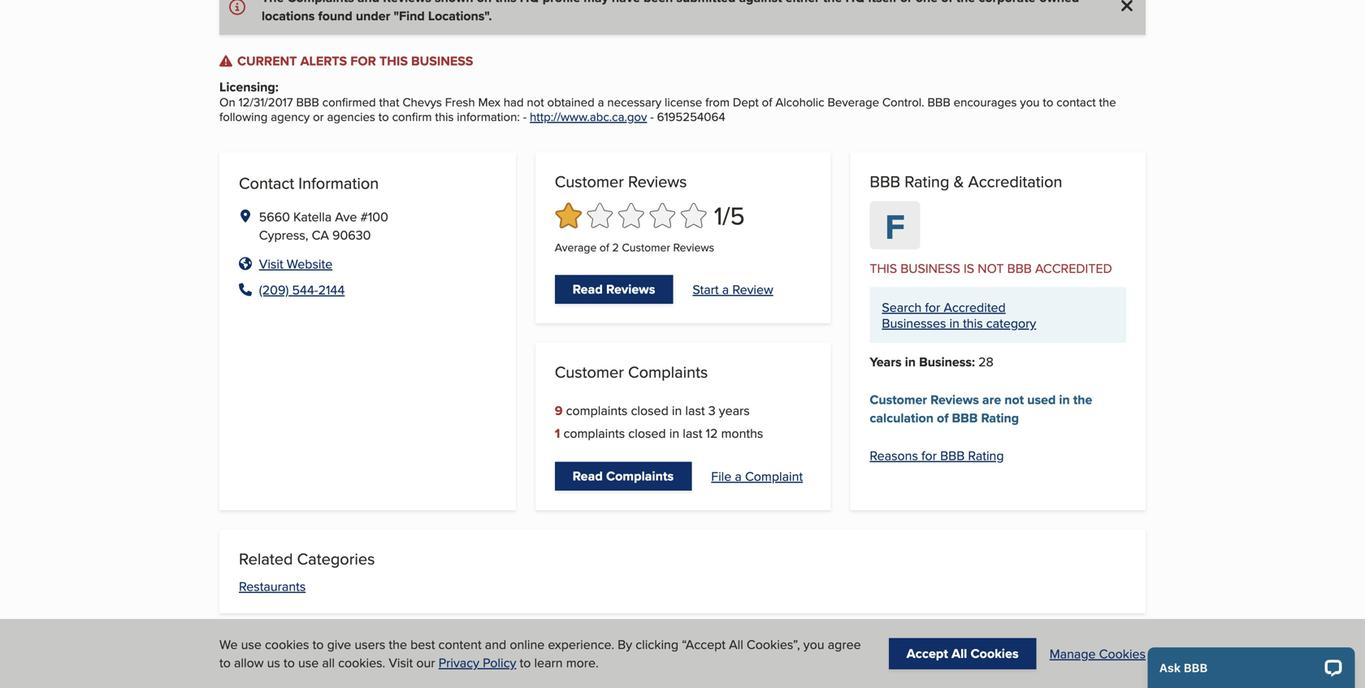 Task type: vqa. For each thing, say whether or not it's contained in the screenshot.
9 complaints closed in last 3 years 1 complaints closed in last 12 months
yes



Task type: locate. For each thing, give the bounding box(es) containing it.
6195254064
[[657, 108, 725, 125]]

visit up "(209)"
[[259, 254, 283, 273]]

not inside customer reviews are not used in the calculation of bbb rating
[[1005, 390, 1024, 409]]

-
[[523, 108, 527, 125], [650, 108, 654, 125]]

0 horizontal spatial this
[[379, 51, 408, 70]]

2 hq from the left
[[845, 0, 865, 7]]

reviews inside the complaints and reviews shown on this hq profile may have been submitted against either the hq itself or one of the corporate-owned locations found under "find locations".
[[383, 0, 431, 7]]

may
[[584, 0, 608, 7]]

complaints for customer
[[628, 360, 708, 383]]

1 vertical spatial you
[[803, 635, 824, 654]]

itself
[[868, 0, 897, 7]]

years in business : 28
[[870, 352, 994, 371]]

- left license
[[650, 108, 654, 125]]

1 horizontal spatial business
[[919, 352, 972, 371]]

0 horizontal spatial business
[[411, 51, 473, 70]]

manage
[[1050, 644, 1096, 663]]

544-
[[292, 280, 318, 299]]

complaints down '9 complaints closed in last 3 years 1 complaints closed in last 12 months'
[[606, 467, 674, 486]]

0 vertical spatial complaints
[[566, 401, 628, 420]]

not right is
[[978, 259, 1004, 278]]

of inside customer reviews are not used in the calculation of bbb rating
[[937, 408, 949, 427]]

1 vertical spatial accredited
[[944, 298, 1006, 317]]

1 hq from the left
[[520, 0, 539, 7]]

0 vertical spatial :
[[275, 77, 279, 96]]

locations
[[262, 6, 315, 25]]

in right businesses
[[950, 313, 960, 332]]

2 vertical spatial complaints
[[606, 467, 674, 486]]

file
[[711, 467, 732, 486]]

a for complaints
[[735, 467, 742, 486]]

contact information
[[239, 172, 379, 195]]

5660
[[259, 207, 290, 226]]

0 vertical spatial you
[[1020, 94, 1040, 111]]

bbb inside f this business is not bbb accredited
[[1007, 259, 1032, 278]]

beverage
[[828, 94, 879, 111]]

1 vertical spatial for
[[921, 446, 937, 465]]

rating down customer reviews are not used in the calculation of bbb rating at the bottom right
[[968, 446, 1004, 465]]

all inside we use cookies to give users the best content and online experience. by clicking "accept all cookies", you agree to allow us to use all cookies. visit our
[[729, 635, 743, 654]]

1 horizontal spatial :
[[972, 352, 975, 371]]

2 vertical spatial a
[[735, 467, 742, 486]]

of right one
[[941, 0, 953, 7]]

and left "online"
[[485, 635, 506, 654]]

1 horizontal spatial all
[[952, 644, 967, 663]]

complaint
[[745, 467, 803, 486]]

bbb down customer reviews are not used in the calculation of bbb rating at the bottom right
[[940, 446, 965, 465]]

this right confirm
[[435, 108, 454, 125]]

we use cookies to give users the best content and online experience. by clicking "accept all cookies", you agree to allow us to use all cookies. visit our
[[219, 635, 861, 672]]

(209)
[[259, 280, 289, 299]]

not right had
[[527, 94, 544, 111]]

this inside search for accredited businesses in this category
[[963, 313, 983, 332]]

0 horizontal spatial a
[[598, 94, 604, 111]]

the right the "either"
[[823, 0, 842, 7]]

in
[[950, 313, 960, 332], [905, 352, 916, 371], [1059, 390, 1070, 409], [672, 401, 682, 420], [669, 424, 679, 442]]

bbb rating & accreditation
[[870, 170, 1062, 193]]

visit website link
[[259, 254, 332, 273]]

0 vertical spatial business
[[411, 51, 473, 70]]

years
[[870, 352, 902, 371]]

owned
[[1039, 0, 1079, 7]]

last left 12
[[683, 424, 702, 442]]

calculation
[[870, 408, 934, 427]]

2 vertical spatial not
[[1005, 390, 1024, 409]]

1 horizontal spatial or
[[900, 0, 912, 7]]

1 horizontal spatial you
[[1020, 94, 1040, 111]]

- inside on 12/31/2017 bbb confirmed that chevys fresh mex had not obtained a necessary license from dept of alcoholic beverage control. bbb encourages you to contact the following agency or agencies to confirm this information: -
[[523, 108, 527, 125]]

closed down customer complaints
[[631, 401, 669, 420]]

0 vertical spatial closed
[[631, 401, 669, 420]]

read complaints
[[573, 467, 674, 486]]

or right agency
[[313, 108, 324, 125]]

:
[[275, 77, 279, 96], [972, 352, 975, 371]]

contact
[[1057, 94, 1096, 111]]

agree
[[828, 635, 861, 654]]

complaints right 1
[[563, 424, 625, 442]]

0 vertical spatial rating
[[905, 170, 949, 193]]

0 horizontal spatial this
[[435, 108, 454, 125]]

1 vertical spatial a
[[722, 280, 729, 299]]

3
[[708, 401, 716, 420]]

0 vertical spatial this
[[495, 0, 516, 7]]

either
[[785, 0, 820, 7]]

customer inside customer reviews are not used in the calculation of bbb rating
[[870, 390, 927, 409]]

1 horizontal spatial not
[[978, 259, 1004, 278]]

file a complaint
[[711, 467, 803, 486]]

1 vertical spatial read
[[573, 467, 603, 486]]

1 horizontal spatial and
[[485, 635, 506, 654]]

1 vertical spatial visit
[[389, 653, 413, 672]]

1 vertical spatial and
[[485, 635, 506, 654]]

hq left "itself" on the top right of page
[[845, 0, 865, 7]]

complaints for read
[[606, 467, 674, 486]]

cypress
[[259, 226, 305, 244]]

bbb left confirmed at the top left of page
[[296, 94, 319, 111]]

to left give at the left bottom of page
[[313, 635, 324, 654]]

reviews up average of 2 customer reviews
[[628, 170, 687, 193]]

business left 28
[[919, 352, 972, 371]]

this down f
[[870, 259, 897, 278]]

2 horizontal spatial not
[[1005, 390, 1024, 409]]

0 vertical spatial or
[[900, 0, 912, 7]]

1 vertical spatial rating
[[981, 408, 1019, 427]]

mex
[[478, 94, 500, 111]]

1 horizontal spatial hq
[[845, 0, 865, 7]]

2 read from the top
[[573, 467, 603, 486]]

you inside we use cookies to give users the best content and online experience. by clicking "accept all cookies", you agree to allow us to use all cookies. visit our
[[803, 635, 824, 654]]

licensing
[[219, 77, 275, 96]]

for right reasons at the bottom right
[[921, 446, 937, 465]]

you right encourages
[[1020, 94, 1040, 111]]

business
[[411, 51, 473, 70], [919, 352, 972, 371]]

rating left used
[[981, 408, 1019, 427]]

you left agree
[[803, 635, 824, 654]]

category
[[986, 313, 1036, 332]]

for inside search for accredited businesses in this category
[[925, 298, 940, 317]]

1 horizontal spatial accredited
[[1035, 259, 1112, 278]]

bbb right is
[[1007, 259, 1032, 278]]

the
[[823, 0, 842, 7], [956, 0, 975, 7], [1099, 94, 1116, 111], [1073, 390, 1092, 409], [389, 635, 407, 654]]

1 horizontal spatial use
[[298, 653, 319, 672]]

: down current
[[275, 77, 279, 96]]

or inside on 12/31/2017 bbb confirmed that chevys fresh mex had not obtained a necessary license from dept of alcoholic beverage control. bbb encourages you to contact the following agency or agencies to confirm this information: -
[[313, 108, 324, 125]]

http://www.abc.ca.gov
[[530, 108, 647, 125]]

customer
[[555, 170, 624, 193], [622, 239, 670, 256], [555, 360, 624, 383], [870, 390, 927, 409]]

agencies
[[327, 108, 375, 125]]

1 cookies from the left
[[971, 644, 1019, 663]]

visit website
[[259, 254, 332, 273]]

0 vertical spatial not
[[527, 94, 544, 111]]

for for search
[[925, 298, 940, 317]]

0 vertical spatial a
[[598, 94, 604, 111]]

- right information: on the top left of the page
[[523, 108, 527, 125]]

current alerts for this business
[[237, 51, 473, 70]]

not inside f this business is not bbb accredited
[[978, 259, 1004, 278]]

0 vertical spatial for
[[925, 298, 940, 317]]

customer down years on the right bottom of page
[[870, 390, 927, 409]]

0 vertical spatial this
[[379, 51, 408, 70]]

reviews down average of 2 customer reviews
[[606, 280, 655, 299]]

0 vertical spatial complaints
[[287, 0, 354, 7]]

for right the search
[[925, 298, 940, 317]]

ave
[[335, 207, 357, 226]]

against
[[739, 0, 782, 7]]

current
[[237, 51, 297, 70]]

reviews for read reviews
[[606, 280, 655, 299]]

28
[[978, 352, 994, 371]]

business up fresh at the top left of the page
[[411, 51, 473, 70]]

in inside customer reviews are not used in the calculation of bbb rating
[[1059, 390, 1070, 409]]

0 vertical spatial visit
[[259, 254, 283, 273]]

complaints right '9'
[[566, 401, 628, 420]]

best
[[410, 635, 435, 654]]

2 vertical spatial this
[[963, 313, 983, 332]]

and
[[357, 0, 380, 7], [485, 635, 506, 654]]

0 horizontal spatial visit
[[259, 254, 283, 273]]

by
[[618, 635, 632, 654]]

to
[[1043, 94, 1053, 111], [378, 108, 389, 125], [313, 635, 324, 654], [219, 653, 231, 672], [284, 653, 295, 672], [520, 653, 531, 672]]

and right the found
[[357, 0, 380, 7]]

to right us
[[284, 653, 295, 672]]

and inside we use cookies to give users the best content and online experience. by clicking "accept all cookies", you agree to allow us to use all cookies. visit our
[[485, 635, 506, 654]]

us
[[267, 653, 280, 672]]

start a review link
[[693, 280, 773, 299]]

0 horizontal spatial you
[[803, 635, 824, 654]]

1 vertical spatial last
[[683, 424, 702, 442]]

not right are
[[1005, 390, 1024, 409]]

#100
[[360, 207, 388, 226]]

or inside the complaints and reviews shown on this hq profile may have been submitted against either the hq itself or one of the corporate-owned locations found under "find locations".
[[900, 0, 912, 7]]

1 read from the top
[[573, 280, 603, 299]]

visit
[[259, 254, 283, 273], [389, 653, 413, 672]]

1 vertical spatial this
[[870, 259, 897, 278]]

the right contact
[[1099, 94, 1116, 111]]

9 complaints closed in last 3 years 1 complaints closed in last 12 months
[[555, 401, 763, 443]]

complaints right the
[[287, 0, 354, 7]]

this inside on 12/31/2017 bbb confirmed that chevys fresh mex had not obtained a necessary license from dept of alcoholic beverage control. bbb encourages you to contact the following agency or agencies to confirm this information: -
[[435, 108, 454, 125]]

1 vertical spatial or
[[313, 108, 324, 125]]

cookies right accept
[[971, 644, 1019, 663]]

1 vertical spatial not
[[978, 259, 1004, 278]]

in inside search for accredited businesses in this category
[[950, 313, 960, 332]]

0 horizontal spatial -
[[523, 108, 527, 125]]

this right for
[[379, 51, 408, 70]]

complaints inside the complaints and reviews shown on this hq profile may have been submitted against either the hq itself or one of the corporate-owned locations found under "find locations".
[[287, 0, 354, 7]]

licensing :
[[219, 77, 279, 96]]

average
[[555, 239, 597, 256]]

0 horizontal spatial hq
[[520, 0, 539, 7]]

to left the allow on the left of page
[[219, 653, 231, 672]]

read for customer reviews
[[573, 280, 603, 299]]

9
[[555, 401, 563, 420]]

0 horizontal spatial and
[[357, 0, 380, 7]]

bbb left are
[[952, 408, 978, 427]]

2 cookies from the left
[[1099, 644, 1146, 663]]

1 - from the left
[[523, 108, 527, 125]]

customer up '9'
[[555, 360, 624, 383]]

this business is not bbb accredited link
[[870, 259, 1126, 278]]

a right file
[[735, 467, 742, 486]]

a right obtained
[[598, 94, 604, 111]]

of up 'reasons for bbb rating' link
[[937, 408, 949, 427]]

complaints
[[566, 401, 628, 420], [563, 424, 625, 442]]

used
[[1027, 390, 1056, 409]]

hq left the profile
[[520, 0, 539, 7]]

complaints up '9 complaints closed in last 3 years 1 complaints closed in last 12 months'
[[628, 360, 708, 383]]

obtained
[[547, 94, 595, 111]]

use right we
[[241, 635, 262, 654]]

of right dept
[[762, 94, 772, 111]]

1 horizontal spatial visit
[[389, 653, 413, 672]]

0 vertical spatial accredited
[[1035, 259, 1112, 278]]

under
[[356, 6, 390, 25]]

1 vertical spatial complaints
[[628, 360, 708, 383]]

the left best at left bottom
[[389, 635, 407, 654]]

0 horizontal spatial accredited
[[944, 298, 1006, 317]]

0 vertical spatial and
[[357, 0, 380, 7]]

accept all cookies button
[[889, 638, 1037, 669]]

this right on
[[495, 0, 516, 7]]

0 horizontal spatial :
[[275, 77, 279, 96]]

in right used
[[1059, 390, 1070, 409]]

is
[[964, 259, 974, 278]]

complaints
[[287, 0, 354, 7], [628, 360, 708, 383], [606, 467, 674, 486]]

0 horizontal spatial or
[[313, 108, 324, 125]]

cookies right manage
[[1099, 644, 1146, 663]]

0 horizontal spatial use
[[241, 635, 262, 654]]

1 horizontal spatial this
[[870, 259, 897, 278]]

visit left our
[[389, 653, 413, 672]]

that
[[379, 94, 399, 111]]

2 horizontal spatial this
[[963, 313, 983, 332]]

last left the 3
[[685, 401, 705, 420]]

0 vertical spatial read
[[573, 280, 603, 299]]

visit inside we use cookies to give users the best content and online experience. by clicking "accept all cookies", you agree to allow us to use all cookies. visit our
[[389, 653, 413, 672]]

1 horizontal spatial a
[[722, 280, 729, 299]]

all
[[322, 653, 335, 672]]

of inside on 12/31/2017 bbb confirmed that chevys fresh mex had not obtained a necessary license from dept of alcoholic beverage control. bbb encourages you to contact the following agency or agencies to confirm this information: -
[[762, 94, 772, 111]]

the right one
[[956, 0, 975, 7]]

use left all
[[298, 653, 319, 672]]

or left one
[[900, 0, 912, 7]]

1 vertical spatial complaints
[[563, 424, 625, 442]]

categories
[[297, 547, 375, 570]]

corporate-
[[979, 0, 1039, 7]]

on
[[477, 0, 492, 7]]

2 horizontal spatial a
[[735, 467, 742, 486]]

1 horizontal spatial -
[[650, 108, 654, 125]]

closed up read complaints
[[628, 424, 666, 442]]

0 horizontal spatial not
[[527, 94, 544, 111]]

1 horizontal spatial cookies
[[1099, 644, 1146, 663]]

the right used
[[1073, 390, 1092, 409]]

accreditation
[[968, 170, 1062, 193]]

customer down http://www.abc.ca.gov
[[555, 170, 624, 193]]

reviews left shown
[[383, 0, 431, 7]]

customer right 2
[[622, 239, 670, 256]]

0 horizontal spatial all
[[729, 635, 743, 654]]

1 vertical spatial this
[[435, 108, 454, 125]]

the inside we use cookies to give users the best content and online experience. by clicking "accept all cookies", you agree to allow us to use all cookies. visit our
[[389, 635, 407, 654]]

all right "accept
[[729, 635, 743, 654]]

reviews inside customer reviews are not used in the calculation of bbb rating
[[930, 390, 979, 409]]

: left 28
[[972, 352, 975, 371]]

rating left &
[[905, 170, 949, 193]]

0 horizontal spatial cookies
[[971, 644, 1019, 663]]

all right accept
[[952, 644, 967, 663]]

this left category
[[963, 313, 983, 332]]

1 horizontal spatial this
[[495, 0, 516, 7]]

reviews left are
[[930, 390, 979, 409]]

reviews
[[383, 0, 431, 7], [628, 170, 687, 193], [673, 239, 714, 256], [606, 280, 655, 299], [930, 390, 979, 409]]

a right 'start'
[[722, 280, 729, 299]]



Task type: describe. For each thing, give the bounding box(es) containing it.
1 vertical spatial closed
[[628, 424, 666, 442]]

reviews up 'start'
[[673, 239, 714, 256]]

accept all cookies
[[907, 644, 1019, 663]]

restaurants
[[239, 577, 306, 595]]

reviews for customer reviews are not used in the calculation of bbb rating
[[930, 390, 979, 409]]

a for reviews
[[722, 280, 729, 299]]

start
[[693, 280, 719, 299]]

allow
[[234, 653, 264, 672]]

customer reviews are not used in the calculation of bbb rating
[[870, 390, 1092, 427]]

of left 2
[[600, 239, 609, 256]]

encourages
[[954, 94, 1017, 111]]

profile
[[543, 0, 580, 7]]

and inside the complaints and reviews shown on this hq profile may have been submitted against either the hq itself or one of the corporate-owned locations found under "find locations".
[[357, 0, 380, 7]]

average of 2 customer reviews
[[555, 239, 714, 256]]

12/31/2017
[[239, 94, 293, 111]]

this inside the complaints and reviews shown on this hq profile may have been submitted against either the hq itself or one of the corporate-owned locations found under "find locations".
[[495, 0, 516, 7]]

been
[[644, 0, 673, 7]]

we
[[219, 635, 238, 654]]

give
[[327, 635, 351, 654]]

locations".
[[428, 6, 492, 25]]

license
[[665, 94, 702, 111]]

to left contact
[[1043, 94, 1053, 111]]

agency
[[271, 108, 310, 125]]

of inside the complaints and reviews shown on this hq profile may have been submitted against either the hq itself or one of the corporate-owned locations found under "find locations".
[[941, 0, 953, 7]]

confirmed
[[322, 94, 376, 111]]

on 12/31/2017 bbb confirmed that chevys fresh mex had not obtained a necessary license from dept of alcoholic beverage control. bbb encourages you to contact the following agency or agencies to confirm this information: -
[[219, 94, 1116, 125]]

content
[[438, 635, 482, 654]]

information:
[[457, 108, 520, 125]]

2 vertical spatial rating
[[968, 446, 1004, 465]]

read reviews
[[573, 280, 655, 299]]

0 vertical spatial last
[[685, 401, 705, 420]]

customer for customer reviews
[[555, 170, 624, 193]]

cookies",
[[747, 635, 800, 654]]

our
[[416, 653, 435, 672]]

privacy policy link
[[439, 653, 516, 672]]

1
[[555, 424, 560, 443]]

you inside on 12/31/2017 bbb confirmed that chevys fresh mex had not obtained a necessary license from dept of alcoholic beverage control. bbb encourages you to contact the following agency or agencies to confirm this information: -
[[1020, 94, 1040, 111]]

information
[[298, 172, 379, 195]]

customer reviews
[[555, 170, 687, 193]]

all inside button
[[952, 644, 967, 663]]

rating inside customer reviews are not used in the calculation of bbb rating
[[981, 408, 1019, 427]]

cookies
[[265, 635, 309, 654]]

submitted
[[676, 0, 736, 7]]

dept
[[733, 94, 759, 111]]

cookies inside accept all cookies button
[[971, 644, 1019, 663]]

are
[[982, 390, 1001, 409]]

for
[[350, 51, 376, 70]]

http://www.abc.ca.gov - 6195254064
[[530, 108, 725, 125]]

search
[[882, 298, 922, 317]]

months
[[721, 424, 763, 442]]

alcoholic
[[775, 94, 824, 111]]

not inside on 12/31/2017 bbb confirmed that chevys fresh mex had not obtained a necessary license from dept of alcoholic beverage control. bbb encourages you to contact the following agency or agencies to confirm this information: -
[[527, 94, 544, 111]]

in left 12
[[669, 424, 679, 442]]

the
[[262, 0, 284, 7]]

in right years on the right bottom of page
[[905, 352, 916, 371]]

90630
[[332, 226, 371, 244]]

the inside on 12/31/2017 bbb confirmed that chevys fresh mex had not obtained a necessary license from dept of alcoholic beverage control. bbb encourages you to contact the following agency or agencies to confirm this information: -
[[1099, 94, 1116, 111]]

to left confirm
[[378, 108, 389, 125]]

1 vertical spatial :
[[972, 352, 975, 371]]

website
[[287, 254, 332, 273]]

more.
[[566, 653, 599, 672]]

1 vertical spatial business
[[919, 352, 972, 371]]

experience.
[[548, 635, 614, 654]]

shown
[[435, 0, 473, 7]]

bbb right control.
[[928, 94, 951, 111]]

restaurants link
[[239, 577, 306, 595]]

in left the 3
[[672, 401, 682, 420]]

learn
[[534, 653, 563, 672]]

accredited inside search for accredited businesses in this category
[[944, 298, 1006, 317]]

2 - from the left
[[650, 108, 654, 125]]

manage cookies button
[[1050, 644, 1146, 663]]

bbb up f link
[[870, 170, 900, 193]]

f this business is not bbb accredited
[[870, 201, 1112, 278]]

cookies.
[[338, 653, 385, 672]]

related categories restaurants
[[239, 547, 375, 595]]

customer for customer complaints
[[555, 360, 624, 383]]

following
[[219, 108, 268, 125]]

read for customer complaints
[[573, 467, 603, 486]]

have
[[612, 0, 640, 7]]

(209) 544-2144 link
[[259, 280, 345, 299]]

privacy
[[439, 653, 479, 672]]

bbb inside customer reviews are not used in the calculation of bbb rating
[[952, 408, 978, 427]]

businesses
[[882, 313, 946, 332]]

users
[[355, 635, 385, 654]]

katella
[[293, 207, 332, 226]]

read reviews link
[[555, 275, 673, 304]]

found
[[318, 6, 352, 25]]

file a complaint link
[[711, 467, 803, 486]]

search for accredited businesses in this category
[[882, 298, 1036, 332]]

2
[[612, 239, 619, 256]]

the complaints and reviews shown on this hq profile may have been submitted against either the hq itself or one of the corporate-owned locations found under "find locations".
[[262, 0, 1079, 25]]

this inside f this business is not bbb accredited
[[870, 259, 897, 278]]

(209) 544-2144
[[259, 280, 345, 299]]

accept
[[907, 644, 948, 663]]

customer for customer reviews are not used in the calculation of bbb rating
[[870, 390, 927, 409]]

,
[[305, 226, 308, 244]]

http://www.abc.ca.gov link
[[530, 108, 647, 125]]

review
[[732, 280, 773, 299]]

confirm
[[392, 108, 432, 125]]

the inside customer reviews are not used in the calculation of bbb rating
[[1073, 390, 1092, 409]]

complaints for the
[[287, 0, 354, 7]]

policy
[[483, 653, 516, 672]]

2144
[[318, 280, 345, 299]]

to left learn
[[520, 653, 531, 672]]

f
[[885, 201, 905, 253]]

reviews for customer reviews
[[628, 170, 687, 193]]

a inside on 12/31/2017 bbb confirmed that chevys fresh mex had not obtained a necessary license from dept of alcoholic beverage control. bbb encourages you to contact the following agency or agencies to confirm this information: -
[[598, 94, 604, 111]]

accredited inside f this business is not bbb accredited
[[1035, 259, 1112, 278]]

related
[[239, 547, 293, 570]]

for for reasons
[[921, 446, 937, 465]]

from
[[705, 94, 730, 111]]

had
[[504, 94, 524, 111]]

contact
[[239, 172, 294, 195]]

manage cookies
[[1050, 644, 1146, 663]]



